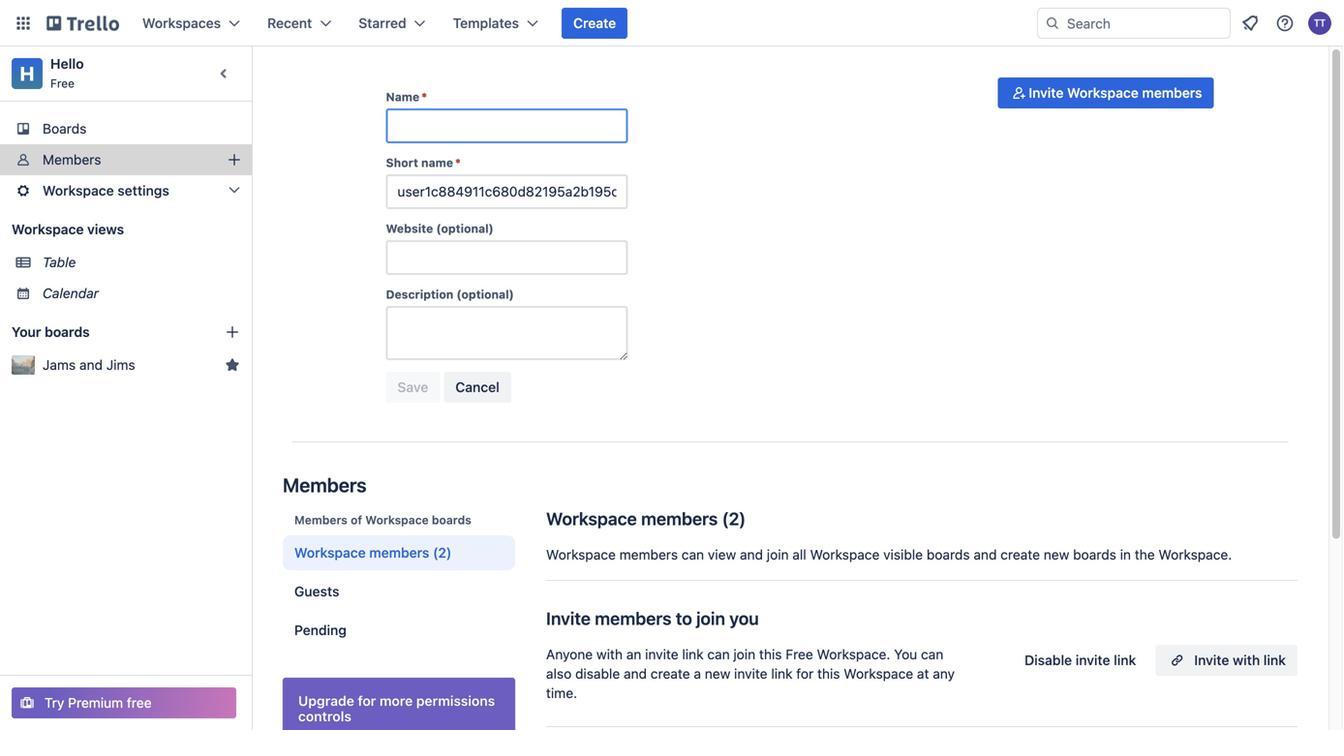 Task type: locate. For each thing, give the bounding box(es) containing it.
try
[[45, 695, 64, 711]]

disable
[[1025, 653, 1073, 669]]

and inside anyone with an invite link can join this free workspace. you can also disable and create a new invite link for this workspace at any time.
[[624, 666, 647, 682]]

new right a
[[705, 666, 731, 682]]

can down you
[[708, 647, 730, 663]]

1 horizontal spatial can
[[708, 647, 730, 663]]

open information menu image
[[1276, 14, 1295, 33]]

jims
[[106, 357, 135, 373]]

members left of
[[295, 514, 348, 527]]

1 vertical spatial workspace.
[[817, 647, 891, 663]]

0 horizontal spatial for
[[358, 693, 376, 709]]

)
[[740, 509, 746, 530]]

0 horizontal spatial create
[[651, 666, 690, 682]]

settings
[[118, 183, 169, 199]]

0 vertical spatial new
[[1044, 547, 1070, 563]]

link inside button
[[1264, 653, 1287, 669]]

2 vertical spatial invite
[[1195, 653, 1230, 669]]

0 horizontal spatial this
[[760, 647, 782, 663]]

also
[[546, 666, 572, 682]]

primary element
[[0, 0, 1344, 47]]

website
[[386, 222, 433, 235]]

jams
[[43, 357, 76, 373]]

(optional) right website
[[436, 222, 494, 235]]

0 vertical spatial *
[[422, 90, 427, 104]]

terry turtle (terryturtle) image
[[1309, 12, 1332, 35]]

2 horizontal spatial join
[[767, 547, 789, 563]]

h link
[[12, 58, 43, 89]]

(optional) for website (optional)
[[436, 222, 494, 235]]

starred button
[[347, 8, 438, 39]]

0 horizontal spatial invite
[[645, 647, 679, 663]]

1 horizontal spatial with
[[1234, 653, 1261, 669]]

with inside anyone with an invite link can join this free workspace. you can also disable and create a new invite link for this workspace at any time.
[[597, 647, 623, 663]]

can left view
[[682, 547, 705, 563]]

invite right disable on the right bottom of the page
[[1076, 653, 1111, 669]]

None text field
[[386, 109, 628, 143], [386, 174, 628, 209], [386, 109, 628, 143], [386, 174, 628, 209]]

and right visible
[[974, 547, 997, 563]]

search image
[[1045, 16, 1061, 31]]

your boards with 1 items element
[[12, 321, 196, 344]]

invite right a
[[735, 666, 768, 682]]

free inside anyone with an invite link can join this free workspace. you can also disable and create a new invite link for this workspace at any time.
[[786, 647, 814, 663]]

members up of
[[283, 474, 367, 497]]

members down members of workspace boards on the bottom of the page
[[369, 545, 430, 561]]

None text field
[[386, 240, 628, 275], [386, 306, 628, 360], [386, 240, 628, 275], [386, 306, 628, 360]]

workspace members
[[546, 509, 718, 530], [295, 545, 430, 561]]

upgrade for more permissions controls
[[298, 693, 495, 725]]

members up the invite members to join you
[[620, 547, 678, 563]]

members down the search field
[[1143, 85, 1203, 101]]

workspace. left the you
[[817, 647, 891, 663]]

( 2 )
[[722, 509, 746, 530]]

join right to
[[697, 608, 726, 629]]

join down you
[[734, 647, 756, 663]]

0 notifications image
[[1239, 12, 1262, 35]]

1 vertical spatial members
[[283, 474, 367, 497]]

members down boards
[[43, 152, 101, 168]]

(optional) for description (optional)
[[457, 288, 514, 301]]

for
[[797, 666, 814, 682], [358, 693, 376, 709]]

your
[[12, 324, 41, 340]]

0 vertical spatial join
[[767, 547, 789, 563]]

members inside button
[[1143, 85, 1203, 101]]

workspace. inside anyone with an invite link can join this free workspace. you can also disable and create a new invite link for this workspace at any time.
[[817, 647, 891, 663]]

h
[[20, 62, 34, 85]]

workspace members left the (
[[546, 509, 718, 530]]

0 vertical spatial create
[[1001, 547, 1041, 563]]

1 vertical spatial (optional)
[[457, 288, 514, 301]]

link
[[683, 647, 704, 663], [1114, 653, 1137, 669], [1264, 653, 1287, 669], [772, 666, 793, 682]]

back to home image
[[47, 8, 119, 39]]

workspace.
[[1159, 547, 1233, 563], [817, 647, 891, 663]]

1 horizontal spatial workspace members
[[546, 509, 718, 530]]

workspaces
[[142, 15, 221, 31]]

of
[[351, 514, 362, 527]]

join
[[767, 547, 789, 563], [697, 608, 726, 629], [734, 647, 756, 663]]

create button
[[562, 8, 628, 39]]

1 vertical spatial workspace members
[[295, 545, 430, 561]]

boards up the jams
[[45, 324, 90, 340]]

0 vertical spatial workspace members
[[546, 509, 718, 530]]

(optional)
[[436, 222, 494, 235], [457, 288, 514, 301]]

create
[[1001, 547, 1041, 563], [651, 666, 690, 682]]

workspace. right the
[[1159, 547, 1233, 563]]

can up the 'at'
[[921, 647, 944, 663]]

anyone with an invite link can join this free workspace. you can also disable and create a new invite link for this workspace at any time.
[[546, 647, 955, 701]]

1 horizontal spatial this
[[818, 666, 841, 682]]

premium
[[68, 695, 123, 711]]

0 horizontal spatial new
[[705, 666, 731, 682]]

0 vertical spatial this
[[760, 647, 782, 663]]

*
[[422, 90, 427, 104], [455, 156, 461, 170]]

1 horizontal spatial invite
[[1029, 85, 1064, 101]]

this
[[760, 647, 782, 663], [818, 666, 841, 682]]

cancel
[[456, 379, 500, 395]]

workspace
[[1068, 85, 1139, 101], [43, 183, 114, 199], [12, 221, 84, 237], [546, 509, 637, 530], [366, 514, 429, 527], [295, 545, 366, 561], [546, 547, 616, 563], [810, 547, 880, 563], [844, 666, 914, 682]]

name *
[[386, 90, 427, 104]]

1 horizontal spatial for
[[797, 666, 814, 682]]

free
[[50, 77, 75, 90], [786, 647, 814, 663]]

time.
[[546, 685, 578, 701]]

1 horizontal spatial workspace.
[[1159, 547, 1233, 563]]

with
[[597, 647, 623, 663], [1234, 653, 1261, 669]]

starred icon image
[[225, 358, 240, 373]]

1 horizontal spatial join
[[734, 647, 756, 663]]

cancel button
[[444, 372, 511, 403]]

1 horizontal spatial create
[[1001, 547, 1041, 563]]

2 horizontal spatial invite
[[1195, 653, 1230, 669]]

1 horizontal spatial *
[[455, 156, 461, 170]]

invite right an
[[645, 647, 679, 663]]

workspace views
[[12, 221, 124, 237]]

boards left in
[[1074, 547, 1117, 563]]

(2)
[[433, 545, 452, 561]]

Search field
[[1061, 9, 1231, 38]]

short
[[386, 156, 419, 170]]

1 vertical spatial invite
[[546, 608, 591, 629]]

1 horizontal spatial new
[[1044, 547, 1070, 563]]

0 vertical spatial workspace.
[[1159, 547, 1233, 563]]

boards
[[45, 324, 90, 340], [432, 514, 472, 527], [927, 547, 970, 563], [1074, 547, 1117, 563]]

0 vertical spatial for
[[797, 666, 814, 682]]

and down an
[[624, 666, 647, 682]]

and
[[79, 357, 103, 373], [740, 547, 764, 563], [974, 547, 997, 563], [624, 666, 647, 682]]

for inside upgrade for more permissions controls
[[358, 693, 376, 709]]

new inside anyone with an invite link can join this free workspace. you can also disable and create a new invite link for this workspace at any time.
[[705, 666, 731, 682]]

members
[[1143, 85, 1203, 101], [641, 509, 718, 530], [369, 545, 430, 561], [620, 547, 678, 563], [595, 608, 672, 629]]

members left the (
[[641, 509, 718, 530]]

workspaces button
[[131, 8, 252, 39]]

0 vertical spatial invite
[[1029, 85, 1064, 101]]

0 horizontal spatial free
[[50, 77, 75, 90]]

0 horizontal spatial join
[[697, 608, 726, 629]]

members
[[43, 152, 101, 168], [283, 474, 367, 497], [295, 514, 348, 527]]

1 horizontal spatial free
[[786, 647, 814, 663]]

new left in
[[1044, 547, 1070, 563]]

with inside button
[[1234, 653, 1261, 669]]

guests link
[[283, 575, 515, 609]]

try premium free button
[[12, 688, 236, 719]]

at
[[918, 666, 930, 682]]

2 vertical spatial join
[[734, 647, 756, 663]]

workspace members down of
[[295, 545, 430, 561]]

1 vertical spatial create
[[651, 666, 690, 682]]

0 vertical spatial free
[[50, 77, 75, 90]]

1 vertical spatial free
[[786, 647, 814, 663]]

2 horizontal spatial can
[[921, 647, 944, 663]]

can
[[682, 547, 705, 563], [708, 647, 730, 663], [921, 647, 944, 663]]

invite
[[1029, 85, 1064, 101], [546, 608, 591, 629], [1195, 653, 1230, 669]]

2 horizontal spatial invite
[[1076, 653, 1111, 669]]

join left all
[[767, 547, 789, 563]]

invite
[[645, 647, 679, 663], [1076, 653, 1111, 669], [735, 666, 768, 682]]

1 vertical spatial for
[[358, 693, 376, 709]]

create
[[574, 15, 616, 31]]

invite members to join you
[[546, 608, 759, 629]]

0 horizontal spatial workspace.
[[817, 647, 891, 663]]

1 vertical spatial join
[[697, 608, 726, 629]]

0 horizontal spatial invite
[[546, 608, 591, 629]]

(optional) right description on the left of page
[[457, 288, 514, 301]]

1 vertical spatial new
[[705, 666, 731, 682]]

the
[[1135, 547, 1156, 563]]

0 vertical spatial (optional)
[[436, 222, 494, 235]]

0 horizontal spatial with
[[597, 647, 623, 663]]

templates button
[[442, 8, 550, 39]]



Task type: vqa. For each thing, say whether or not it's contained in the screenshot.


Task type: describe. For each thing, give the bounding box(es) containing it.
workspace inside dropdown button
[[43, 183, 114, 199]]

anyone
[[546, 647, 593, 663]]

jams and jims
[[43, 357, 135, 373]]

free
[[127, 695, 152, 711]]

pending link
[[283, 613, 515, 648]]

with for anyone
[[597, 647, 623, 663]]

jams and jims link
[[43, 356, 217, 375]]

workspace navigation collapse icon image
[[211, 60, 238, 87]]

invite for invite workspace members
[[1029, 85, 1064, 101]]

for inside anyone with an invite link can join this free workspace. you can also disable and create a new invite link for this workspace at any time.
[[797, 666, 814, 682]]

1 horizontal spatial invite
[[735, 666, 768, 682]]

2
[[729, 509, 740, 530]]

disable
[[576, 666, 620, 682]]

1 vertical spatial *
[[455, 156, 461, 170]]

table link
[[43, 253, 240, 272]]

name
[[422, 156, 453, 170]]

and right view
[[740, 547, 764, 563]]

free inside the "hello free"
[[50, 77, 75, 90]]

in
[[1121, 547, 1132, 563]]

your boards
[[12, 324, 90, 340]]

workspace settings
[[43, 183, 169, 199]]

controls
[[298, 709, 352, 725]]

1 vertical spatial this
[[818, 666, 841, 682]]

description
[[386, 288, 454, 301]]

members link
[[0, 144, 252, 175]]

workspace members can view and join all workspace visible boards and create new boards in the workspace.
[[546, 547, 1233, 563]]

calendar link
[[43, 284, 240, 303]]

2 vertical spatial members
[[295, 514, 348, 527]]

view
[[708, 547, 737, 563]]

invite for invite members to join you
[[546, 608, 591, 629]]

invite workspace members button
[[998, 78, 1215, 109]]

invite with link button
[[1156, 645, 1298, 676]]

invite inside disable invite link 'button'
[[1076, 653, 1111, 669]]

a
[[694, 666, 701, 682]]

website (optional)
[[386, 222, 494, 235]]

workspace settings button
[[0, 175, 252, 206]]

more
[[380, 693, 413, 709]]

any
[[933, 666, 955, 682]]

description (optional)
[[386, 288, 514, 301]]

to
[[676, 608, 693, 629]]

members up an
[[595, 608, 672, 629]]

0 horizontal spatial workspace members
[[295, 545, 430, 561]]

with for invite
[[1234, 653, 1261, 669]]

hello free
[[50, 56, 84, 90]]

invite for invite with link
[[1195, 653, 1230, 669]]

create inside anyone with an invite link can join this free workspace. you can also disable and create a new invite link for this workspace at any time.
[[651, 666, 690, 682]]

save
[[398, 379, 429, 395]]

views
[[87, 221, 124, 237]]

permissions
[[416, 693, 495, 709]]

join inside anyone with an invite link can join this free workspace. you can also disable and create a new invite link for this workspace at any time.
[[734, 647, 756, 663]]

recent
[[267, 15, 312, 31]]

0 vertical spatial members
[[43, 152, 101, 168]]

calendar
[[43, 285, 99, 301]]

0 horizontal spatial can
[[682, 547, 705, 563]]

(
[[722, 509, 729, 530]]

boards
[[43, 121, 87, 137]]

boards link
[[0, 113, 252, 144]]

sm image
[[1010, 83, 1029, 103]]

organizationdetailform element
[[386, 89, 628, 411]]

name
[[386, 90, 420, 104]]

save button
[[386, 372, 440, 403]]

invite with link
[[1195, 653, 1287, 669]]

starred
[[359, 15, 407, 31]]

workspace inside anyone with an invite link can join this free workspace. you can also disable and create a new invite link for this workspace at any time.
[[844, 666, 914, 682]]

table
[[43, 254, 76, 270]]

all
[[793, 547, 807, 563]]

visible
[[884, 547, 923, 563]]

0 horizontal spatial *
[[422, 90, 427, 104]]

invite workspace members
[[1029, 85, 1203, 101]]

link inside 'button'
[[1114, 653, 1137, 669]]

an
[[627, 647, 642, 663]]

guests
[[295, 584, 340, 600]]

workspace inside button
[[1068, 85, 1139, 101]]

try premium free
[[45, 695, 152, 711]]

upgrade
[[298, 693, 354, 709]]

boards up (2)
[[432, 514, 472, 527]]

and left jims
[[79, 357, 103, 373]]

short name *
[[386, 156, 461, 170]]

boards right visible
[[927, 547, 970, 563]]

recent button
[[256, 8, 343, 39]]

disable invite link button
[[1014, 645, 1148, 676]]

you
[[730, 608, 759, 629]]

you
[[895, 647, 918, 663]]

pending
[[295, 623, 347, 639]]

templates
[[453, 15, 519, 31]]

add board image
[[225, 325, 240, 340]]

disable invite link
[[1025, 653, 1137, 669]]

members of workspace boards
[[295, 514, 472, 527]]

hello
[[50, 56, 84, 72]]

hello link
[[50, 56, 84, 72]]



